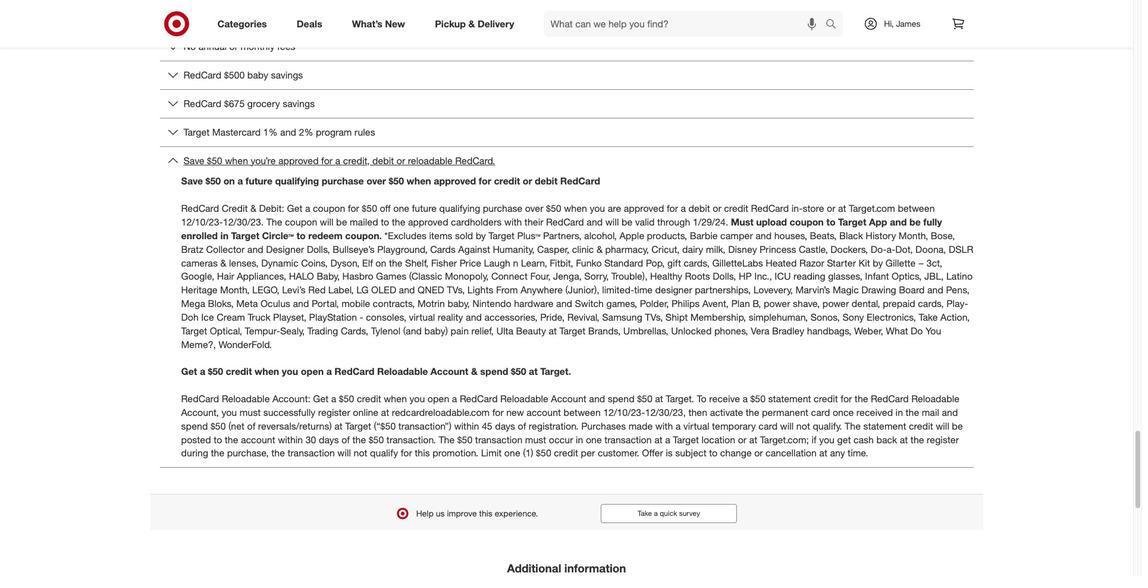 Task type: describe. For each thing, give the bounding box(es) containing it.
will left the qualify
[[338, 447, 351, 459]]

and up 'contracts,'
[[399, 284, 415, 296]]

0 horizontal spatial transaction
[[288, 447, 335, 459]]

gift
[[668, 257, 682, 269]]

0 vertical spatial purchase
[[322, 175, 364, 187]]

for down transaction.
[[401, 447, 412, 459]]

target down "revival,"
[[560, 325, 586, 337]]

four,
[[531, 270, 551, 282]]

for inside save $50 when you're approved for a credit, debit or reloadable redcard. dropdown button
[[321, 154, 333, 166]]

1 horizontal spatial month,
[[899, 230, 929, 242]]

dockers,
[[831, 243, 869, 255]]

redcard down save $50 when you're approved for a credit, debit or reloadable redcard. dropdown button
[[561, 175, 601, 187]]

revival,
[[568, 311, 600, 323]]

a down meme?,
[[200, 366, 205, 378]]

no
[[184, 41, 196, 52]]

1 vertical spatial account
[[241, 434, 275, 446]]

to down location
[[710, 447, 718, 459]]

& down "alcohol,"
[[597, 243, 603, 255]]

redcard left $675
[[184, 98, 222, 109]]

this inside redcard reloadable account: get a $50 credit when you open a redcard reloadable account and spend $50 at target. to receive a $50 statement credit for the redcard reloadable account, you must successfully register online at redcardreloadable.com for new account between 12/10/23-12/30/23, then activate the permanent card once received in the mail and spend $50 (net of reversals/returns) at target ("$50 transaction") within 45 days of registration. purchases made with a virtual temporary card will not qualify. the statement credit will be posted to the account within 30 days of the $50 transaction. the $50 transaction must occur in one transaction at a target location or at target.com; if you get cash back at the register during the purchase, the transaction will not qualify for this promotion. limit one (1) $50 credit per customer. offer is subject to change or cancellation at any time.
[[415, 447, 430, 459]]

coupon up the "redeem"
[[313, 202, 345, 214]]

2 horizontal spatial transaction
[[605, 434, 652, 446]]

reading
[[794, 270, 826, 282]]

shipt
[[666, 311, 688, 323]]

get inside redcard reloadable account: get a $50 credit when you open a redcard reloadable account and spend $50 at target. to receive a $50 statement credit for the redcard reloadable account, you must successfully register online at redcardreloadable.com for new account between 12/10/23-12/30/23, then activate the permanent card once received in the mail and spend $50 (net of reversals/returns) at target ("$50 transaction") within 45 days of registration. purchases made with a virtual temporary card will not qualify. the statement credit will be posted to the account within 30 days of the $50 transaction. the $50 transaction must occur in one transaction at a target location or at target.com; if you get cash back at the register during the purchase, the transaction will not qualify for this promotion. limit one (1) $50 credit per customer. offer is subject to change or cancellation at any time.
[[313, 393, 329, 405]]

or up change on the right bottom
[[738, 434, 747, 446]]

must upload coupon to target app and be fully enrolled in target circle™ to redeem coupon.
[[181, 216, 943, 242]]

with inside redcard reloadable account: get a $50 credit when you open a redcard reloadable account and spend $50 at target. to receive a $50 statement credit for the redcard reloadable account, you must successfully register online at redcardreloadable.com for new account between 12/10/23-12/30/23, then activate the permanent card once received in the mail and spend $50 (net of reversals/returns) at target ("$50 transaction") within 45 days of registration. purchases made with a virtual temporary card will not qualify. the statement credit will be posted to the account within 30 days of the $50 transaction. the $50 transaction must occur in one transaction at a target location or at target.com; if you get cash back at the register during the purchase, the transaction will not qualify for this promotion. limit one (1) $50 credit per customer. offer is subject to change or cancellation at any time.
[[656, 420, 673, 432]]

take inside *excludes items sold by target plus™ partners, alcohol, apple products, barbie camper and houses, beats, black history month, bose, bratz collector and designer dolls, bullseye's playground, cards against humanity, casper, clinic & pharmacy, cricut, dairy milk, disney princess castle, dockers, do-a-dot, doona, dslr cameras & lenses, dynamic coins, dyson, elf on the shelf, fisher price laugh n learn, fitbit, funko standard pop, gift cards, gillettelabs heated razor starter kit by gillette – 3ct, google, hair appliances, halo baby, hasbro games (classic monopoly, connect four, jenga, sorry, trouble), healthy roots dolls, hp inc., icu reading glasses, infant optics, jbl, latino heritage month, lego, levi's red label, lg oled and qned tvs, lights from anywhere (junior), limited-time designer partnerships, lovevery, marvin's magic drawing board and pens, mega bloks, meta oculus and portal, mobile contracts, motrin baby, nintendo hardware and switch games, polder, philips avent, plan b, power shave, power dental, prepaid cards, play- doh ice cream truck playset, playstation - consoles, virtual reality and accessories, pride, revival, samsung tvs, shipt membership, simplehuman, sonos, sony electronics, take action, target optical, tempur-sealy, trading cards, tylenol (and baby) pain relief, ulta beauty at target brands, umbrellas, unlocked phones, vera bradley handbags, weber, what do you meme?, wonderfold.
[[919, 311, 938, 323]]

gillettelabs
[[713, 257, 764, 269]]

reloadable up new
[[501, 393, 549, 405]]

2 horizontal spatial of
[[518, 420, 526, 432]]

at up change on the right bottom
[[750, 434, 758, 446]]

45
[[482, 420, 493, 432]]

a right 'receive'
[[743, 393, 748, 405]]

$675
[[224, 98, 245, 109]]

fisher
[[431, 257, 457, 269]]

reloadable up (net
[[222, 393, 270, 405]]

starter
[[827, 257, 857, 269]]

and up relief, on the left bottom of page
[[466, 311, 482, 323]]

mobile
[[342, 298, 370, 310]]

pain
[[451, 325, 469, 337]]

change
[[721, 447, 752, 459]]

plus™
[[518, 230, 541, 242]]

redcardreloadable.com
[[392, 406, 490, 418]]

target up humanity, at top
[[489, 230, 515, 242]]

transaction.
[[387, 434, 436, 446]]

purchase inside redcard credit & debit: get a coupon for $50 off one future qualifying purchase over $50 when you are approved for a debit or credit redcard in-store or at target.com between 12/10/23-12/30/23. the coupon will be mailed to the approved cardholders with their redcard and will be valid through 1/29/24.
[[483, 202, 523, 214]]

one inside redcard credit & debit: get a coupon for $50 off one future qualifying purchase over $50 when you are approved for a debit or credit redcard in-store or at target.com between 12/10/23-12/30/23. the coupon will be mailed to the approved cardholders with their redcard and will be valid through 1/29/24.
[[394, 202, 410, 214]]

0 horizontal spatial on
[[224, 175, 235, 187]]

during
[[181, 447, 208, 459]]

you up account:
[[282, 366, 298, 378]]

with inside redcard credit & debit: get a coupon for $50 off one future qualifying purchase over $50 when you are approved for a debit or credit redcard in-store or at target.com between 12/10/23-12/30/23. the coupon will be mailed to the approved cardholders with their redcard and will be valid through 1/29/24.
[[505, 216, 522, 228]]

0 vertical spatial cards,
[[684, 257, 710, 269]]

pickup & delivery
[[435, 18, 515, 30]]

when inside redcard credit & debit: get a coupon for $50 off one future qualifying purchase over $50 when you are approved for a debit or credit redcard in-store or at target.com between 12/10/23-12/30/23. the coupon will be mailed to the approved cardholders with their redcard and will be valid through 1/29/24.
[[564, 202, 588, 214]]

or inside "dropdown button"
[[229, 41, 238, 52]]

playstation
[[309, 311, 357, 323]]

and up purchases
[[589, 393, 606, 405]]

savings for redcard $500 baby savings
[[271, 69, 303, 81]]

1 vertical spatial days
[[319, 434, 339, 446]]

redcard up received
[[871, 393, 909, 405]]

bradley
[[773, 325, 805, 337]]

0 vertical spatial days
[[495, 420, 516, 432]]

credit down mail
[[909, 420, 934, 432]]

a right account:
[[331, 393, 337, 405]]

ice
[[201, 311, 214, 323]]

0 horizontal spatial dolls,
[[307, 243, 330, 255]]

learn,
[[521, 257, 548, 269]]

1 vertical spatial by
[[873, 257, 884, 269]]

what
[[886, 325, 909, 337]]

the up received
[[855, 393, 869, 405]]

you up redcardreloadable.com
[[410, 393, 425, 405]]

when down wonderfold.
[[255, 366, 279, 378]]

the inside redcard credit & debit: get a coupon for $50 off one future qualifying purchase over $50 when you are approved for a debit or credit redcard in-store or at target.com between 12/10/23-12/30/23. the coupon will be mailed to the approved cardholders with their redcard and will be valid through 1/29/24.
[[392, 216, 406, 228]]

redcard down cards,
[[335, 366, 375, 378]]

registration.
[[529, 420, 579, 432]]

2 vertical spatial the
[[439, 434, 455, 446]]

you up (net
[[222, 406, 237, 418]]

and up pride,
[[557, 298, 573, 310]]

location
[[702, 434, 736, 446]]

jbl,
[[925, 270, 944, 282]]

experience.
[[495, 508, 538, 519]]

& right pickup
[[469, 18, 475, 30]]

at up offer
[[655, 434, 663, 446]]

1 horizontal spatial transaction
[[476, 434, 523, 446]]

1 horizontal spatial one
[[505, 447, 521, 459]]

shave,
[[793, 298, 820, 310]]

castle,
[[799, 243, 829, 255]]

will up the "redeem"
[[320, 216, 334, 228]]

fully
[[924, 216, 943, 228]]

collector
[[206, 243, 245, 255]]

or up the their
[[523, 175, 533, 187]]

doh
[[181, 311, 199, 323]]

information
[[565, 561, 627, 575]]

at up 12/30/23,
[[656, 393, 664, 405]]

will down permanent
[[781, 420, 794, 432]]

monthly
[[241, 41, 275, 52]]

1 horizontal spatial card
[[812, 406, 831, 418]]

What can we help you find? suggestions appear below search field
[[544, 11, 829, 37]]

1 vertical spatial card
[[759, 420, 778, 432]]

in inside must upload coupon to target app and be fully enrolled in target circle™ to redeem coupon.
[[221, 230, 229, 242]]

the up temporary at bottom right
[[746, 406, 760, 418]]

deals link
[[287, 11, 337, 37]]

a up through in the right of the page
[[681, 202, 686, 214]]

jenga,
[[554, 270, 582, 282]]

lights
[[468, 284, 494, 296]]

or up 1/29/24.
[[713, 202, 722, 214]]

open inside redcard reloadable account: get a $50 credit when you open a redcard reloadable account and spend $50 at target. to receive a $50 statement credit for the redcard reloadable account, you must successfully register online at redcardreloadable.com for new account between 12/10/23-12/30/23, then activate the permanent card once received in the mail and spend $50 (net of reversals/returns) at target ("$50 transaction") within 45 days of registration. purchases made with a virtual temporary card will not qualify. the statement credit will be posted to the account within 30 days of the $50 transaction. the $50 transaction must occur in one transaction at a target location or at target.com; if you get cash back at the register during the purchase, the transaction will not qualify for this promotion. limit one (1) $50 credit per customer. offer is subject to change or cancellation at any time.
[[428, 393, 450, 405]]

1 vertical spatial in
[[896, 406, 904, 418]]

at up ("$50
[[381, 406, 389, 418]]

are
[[608, 202, 622, 214]]

redcard up upload
[[751, 202, 789, 214]]

redcard up 'partners,'
[[546, 216, 584, 228]]

reversals/returns)
[[258, 420, 332, 432]]

when down reloadable
[[407, 175, 431, 187]]

phones,
[[715, 325, 749, 337]]

approved down redcard.
[[434, 175, 476, 187]]

contracts,
[[373, 298, 415, 310]]

1 horizontal spatial dolls,
[[713, 270, 737, 282]]

a up is
[[666, 434, 671, 446]]

redcard up enrolled
[[181, 202, 219, 214]]

0 horizontal spatial tvs,
[[447, 284, 465, 296]]

redcard up 45
[[460, 393, 498, 405]]

0 horizontal spatial by
[[476, 230, 486, 242]]

at right reversals/returns)
[[335, 420, 343, 432]]

and inside redcard credit & debit: get a coupon for $50 off one future qualifying purchase over $50 when you are approved for a debit or credit redcard in-store or at target.com between 12/10/23-12/30/23. the coupon will be mailed to the approved cardholders with their redcard and will be valid through 1/29/24.
[[587, 216, 603, 228]]

sony
[[843, 311, 865, 323]]

sold
[[455, 230, 473, 242]]

you right if at the bottom of the page
[[820, 434, 835, 446]]

customer.
[[598, 447, 640, 459]]

a down 12/30/23,
[[676, 420, 681, 432]]

target down doh
[[181, 325, 207, 337]]

is
[[666, 447, 673, 459]]

the right during
[[211, 447, 225, 459]]

any
[[831, 447, 846, 459]]

the left mail
[[906, 406, 920, 418]]

0 horizontal spatial register
[[318, 406, 351, 418]]

1 horizontal spatial of
[[342, 434, 350, 446]]

cards
[[431, 243, 456, 255]]

nintendo
[[473, 298, 512, 310]]

0 vertical spatial future
[[246, 175, 273, 187]]

credit down occur
[[554, 447, 579, 459]]

0 vertical spatial account
[[431, 366, 469, 378]]

do-
[[871, 243, 887, 255]]

bose,
[[931, 230, 956, 242]]

credit down redcard.
[[494, 175, 520, 187]]

debit inside redcard credit & debit: get a coupon for $50 off one future qualifying purchase over $50 when you are approved for a debit or credit redcard in-store or at target.com between 12/10/23-12/30/23. the coupon will be mailed to the approved cardholders with their redcard and will be valid through 1/29/24.
[[689, 202, 711, 214]]

reloadable up mail
[[912, 393, 960, 405]]

plan
[[732, 298, 750, 310]]

will down mail
[[936, 420, 950, 432]]

camper
[[721, 230, 753, 242]]

designer
[[266, 243, 304, 255]]

at down beauty
[[529, 366, 538, 378]]

1%
[[263, 126, 278, 138]]

action,
[[941, 311, 970, 323]]

at left any
[[820, 447, 828, 459]]

and down jbl, at top
[[928, 284, 944, 296]]

to right posted
[[214, 434, 222, 446]]

reloadable down (and
[[377, 366, 428, 378]]

2 vertical spatial in
[[576, 434, 584, 446]]

or inside dropdown button
[[397, 154, 405, 166]]

the down (net
[[225, 434, 238, 446]]

beats,
[[810, 230, 837, 242]]

truck
[[248, 311, 271, 323]]

target.com
[[849, 202, 896, 214]]

and inside dropdown button
[[280, 126, 296, 138]]

products,
[[647, 230, 688, 242]]

virtual inside *excludes items sold by target plus™ partners, alcohol, apple products, barbie camper and houses, beats, black history month, bose, bratz collector and designer dolls, bullseye's playground, cards against humanity, casper, clinic & pharmacy, cricut, dairy milk, disney princess castle, dockers, do-a-dot, doona, dslr cameras & lenses, dynamic coins, dyson, elf on the shelf, fisher price laugh n learn, fitbit, funko standard pop, gift cards, gillettelabs heated razor starter kit by gillette – 3ct, google, hair appliances, halo baby, hasbro games (classic monopoly, connect four, jenga, sorry, trouble), healthy roots dolls, hp inc., icu reading glasses, infant optics, jbl, latino heritage month, lego, levi's red label, lg oled and qned tvs, lights from anywhere (junior), limited-time designer partnerships, lovevery, marvin's magic drawing board and pens, mega bloks, meta oculus and portal, mobile contracts, motrin baby, nintendo hardware and switch games, polder, philips avent, plan b, power shave, power dental, prepaid cards, play- doh ice cream truck playset, playstation - consoles, virtual reality and accessories, pride, revival, samsung tvs, shipt membership, simplehuman, sonos, sony electronics, take action, target optical, tempur-sealy, trading cards, tylenol (and baby) pain relief, ulta beauty at target brands, umbrellas, unlocked phones, vera bradley handbags, weber, what do you meme?, wonderfold.
[[409, 311, 435, 323]]

deals
[[297, 18, 322, 30]]

& down relief, on the left bottom of page
[[471, 366, 478, 378]]

for down redcard.
[[479, 175, 492, 187]]

a down trading at left
[[327, 366, 332, 378]]

received
[[857, 406, 894, 418]]

a up redcardreloadable.com
[[452, 393, 457, 405]]

and right mail
[[943, 406, 959, 418]]

to up designer
[[297, 230, 306, 242]]

mega
[[181, 298, 205, 310]]

at inside redcard credit & debit: get a coupon for $50 off one future qualifying purchase over $50 when you are approved for a debit or credit redcard in-store or at target.com between 12/10/23-12/30/23. the coupon will be mailed to the approved cardholders with their redcard and will be valid through 1/29/24.
[[839, 202, 847, 214]]

the inside *excludes items sold by target plus™ partners, alcohol, apple products, barbie camper and houses, beats, black history month, bose, bratz collector and designer dolls, bullseye's playground, cards against humanity, casper, clinic & pharmacy, cricut, dairy milk, disney princess castle, dockers, do-a-dot, doona, dslr cameras & lenses, dynamic coins, dyson, elf on the shelf, fisher price laugh n learn, fitbit, funko standard pop, gift cards, gillettelabs heated razor starter kit by gillette – 3ct, google, hair appliances, halo baby, hasbro games (classic monopoly, connect four, jenga, sorry, trouble), healthy roots dolls, hp inc., icu reading glasses, infant optics, jbl, latino heritage month, lego, levi's red label, lg oled and qned tvs, lights from anywhere (junior), limited-time designer partnerships, lovevery, marvin's magic drawing board and pens, mega bloks, meta oculus and portal, mobile contracts, motrin baby, nintendo hardware and switch games, polder, philips avent, plan b, power shave, power dental, prepaid cards, play- doh ice cream truck playset, playstation - consoles, virtual reality and accessories, pride, revival, samsung tvs, shipt membership, simplehuman, sonos, sony electronics, take action, target optical, tempur-sealy, trading cards, tylenol (and baby) pain relief, ulta beauty at target brands, umbrellas, unlocked phones, vera bradley handbags, weber, what do you meme?, wonderfold.
[[389, 257, 403, 269]]

for up once
[[841, 393, 853, 405]]

for left new
[[493, 406, 504, 418]]

–
[[919, 257, 925, 269]]

valid
[[636, 216, 655, 228]]

help
[[417, 508, 434, 519]]

temporary
[[712, 420, 756, 432]]

2 horizontal spatial one
[[586, 434, 602, 446]]

1 vertical spatial within
[[278, 434, 303, 446]]

made
[[629, 420, 653, 432]]

be inside must upload coupon to target app and be fully enrolled in target circle™ to redeem coupon.
[[910, 216, 921, 228]]

the down mail
[[911, 434, 925, 446]]

monopoly,
[[445, 270, 489, 282]]

save $50 when you're approved for a credit, debit or reloadable redcard.
[[184, 154, 496, 166]]

ulta
[[497, 325, 514, 337]]

3ct,
[[927, 257, 943, 269]]

sorry,
[[585, 270, 609, 282]]

hair
[[217, 270, 234, 282]]

at inside *excludes items sold by target plus™ partners, alcohol, apple products, barbie camper and houses, beats, black history month, bose, bratz collector and designer dolls, bullseye's playground, cards against humanity, casper, clinic & pharmacy, cricut, dairy milk, disney princess castle, dockers, do-a-dot, doona, dslr cameras & lenses, dynamic coins, dyson, elf on the shelf, fisher price laugh n learn, fitbit, funko standard pop, gift cards, gillettelabs heated razor starter kit by gillette – 3ct, google, hair appliances, halo baby, hasbro games (classic monopoly, connect four, jenga, sorry, trouble), healthy roots dolls, hp inc., icu reading glasses, infant optics, jbl, latino heritage month, lego, levi's red label, lg oled and qned tvs, lights from anywhere (junior), limited-time designer partnerships, lovevery, marvin's magic drawing board and pens, mega bloks, meta oculus and portal, mobile contracts, motrin baby, nintendo hardware and switch games, polder, philips avent, plan b, power shave, power dental, prepaid cards, play- doh ice cream truck playset, playstation - consoles, virtual reality and accessories, pride, revival, samsung tvs, shipt membership, simplehuman, sonos, sony electronics, take action, target optical, tempur-sealy, trading cards, tylenol (and baby) pain relief, ulta beauty at target brands, umbrellas, unlocked phones, vera bradley handbags, weber, what do you meme?, wonderfold.
[[549, 325, 557, 337]]

credit up once
[[814, 393, 839, 405]]

clinic
[[572, 243, 594, 255]]

tempur-
[[245, 325, 280, 337]]

pens,
[[947, 284, 970, 296]]

apple
[[620, 230, 645, 242]]

0 vertical spatial account
[[527, 406, 561, 418]]

and inside must upload coupon to target app and be fully enrolled in target circle™ to redeem coupon.
[[890, 216, 907, 228]]

hi, james
[[885, 18, 921, 29]]

the down online
[[353, 434, 366, 446]]

1 vertical spatial statement
[[864, 420, 907, 432]]

redeem
[[308, 230, 343, 242]]

credit down wonderfold.
[[226, 366, 252, 378]]

get inside redcard credit & debit: get a coupon for $50 off one future qualifying purchase over $50 when you are approved for a debit or credit redcard in-store or at target.com between 12/10/23-12/30/23. the coupon will be mailed to the approved cardholders with their redcard and will be valid through 1/29/24.
[[287, 202, 303, 214]]

1 horizontal spatial tvs,
[[645, 311, 663, 323]]

0 horizontal spatial get
[[181, 366, 197, 378]]

1 horizontal spatial this
[[479, 508, 493, 519]]

get a $50 credit when you open a redcard reloadable account & spend $50 at target.
[[181, 366, 571, 378]]

target up subject
[[673, 434, 699, 446]]

0 horizontal spatial target.
[[541, 366, 571, 378]]

target up black
[[839, 216, 867, 228]]

at right back
[[900, 434, 909, 446]]

1 horizontal spatial spend
[[481, 366, 509, 378]]

to up beats,
[[827, 216, 836, 228]]

and down upload
[[756, 230, 772, 242]]

between inside redcard credit & debit: get a coupon for $50 off one future qualifying purchase over $50 when you are approved for a debit or credit redcard in-store or at target.com between 12/10/23-12/30/23. the coupon will be mailed to the approved cardholders with their redcard and will be valid through 1/29/24.
[[898, 202, 935, 214]]

1 vertical spatial cards,
[[919, 298, 945, 310]]

1 vertical spatial debit
[[535, 175, 558, 187]]

black
[[840, 230, 864, 242]]

(1)
[[523, 447, 534, 459]]

tylenol
[[371, 325, 401, 337]]

dental,
[[852, 298, 881, 310]]

to inside redcard credit & debit: get a coupon for $50 off one future qualifying purchase over $50 when you are approved for a debit or credit redcard in-store or at target.com between 12/10/23-12/30/23. the coupon will be mailed to the approved cardholders with their redcard and will be valid through 1/29/24.
[[381, 216, 389, 228]]



Task type: locate. For each thing, give the bounding box(es) containing it.
1 horizontal spatial power
[[823, 298, 850, 310]]

must
[[731, 216, 754, 228]]

redcard reloadable account: get a $50 credit when you open a redcard reloadable account and spend $50 at target. to receive a $50 statement credit for the redcard reloadable account, you must successfully register online at redcardreloadable.com for new account between 12/10/23-12/30/23, then activate the permanent card once received in the mail and spend $50 (net of reversals/returns) at target ("$50 transaction") within 45 days of registration. purchases made with a virtual temporary card will not qualify. the statement credit will be posted to the account within 30 days of the $50 transaction. the $50 transaction must occur in one transaction at a target location or at target.com; if you get cash back at the register during the purchase, the transaction will not qualify for this promotion. limit one (1) $50 credit per customer. offer is subject to change or cancellation at any time.
[[181, 393, 964, 459]]

12/10/23- up enrolled
[[181, 216, 223, 228]]

cards, up roots
[[684, 257, 710, 269]]

1/29/24.
[[693, 216, 729, 228]]

not left the qualify
[[354, 447, 368, 459]]

0 vertical spatial open
[[301, 366, 324, 378]]

one left (1)
[[505, 447, 521, 459]]

0 vertical spatial one
[[394, 202, 410, 214]]

savings down fees
[[271, 69, 303, 81]]

1 horizontal spatial not
[[797, 420, 811, 432]]

& up 12/30/23.
[[251, 202, 257, 214]]

card
[[812, 406, 831, 418], [759, 420, 778, 432]]

1 horizontal spatial statement
[[864, 420, 907, 432]]

target inside dropdown button
[[184, 126, 210, 138]]

*excludes items sold by target plus™ partners, alcohol, apple products, barbie camper and houses, beats, black history month, bose, bratz collector and designer dolls, bullseye's playground, cards against humanity, casper, clinic & pharmacy, cricut, dairy milk, disney princess castle, dockers, do-a-dot, doona, dslr cameras & lenses, dynamic coins, dyson, elf on the shelf, fisher price laugh n learn, fitbit, funko standard pop, gift cards, gillettelabs heated razor starter kit by gillette – 3ct, google, hair appliances, halo baby, hasbro games (classic monopoly, connect four, jenga, sorry, trouble), healthy roots dolls, hp inc., icu reading glasses, infant optics, jbl, latino heritage month, lego, levi's red label, lg oled and qned tvs, lights from anywhere (junior), limited-time designer partnerships, lovevery, marvin's magic drawing board and pens, mega bloks, meta oculus and portal, mobile contracts, motrin baby, nintendo hardware and switch games, polder, philips avent, plan b, power shave, power dental, prepaid cards, play- doh ice cream truck playset, playstation - consoles, virtual reality and accessories, pride, revival, samsung tvs, shipt membership, simplehuman, sonos, sony electronics, take action, target optical, tempur-sealy, trading cards, tylenol (and baby) pain relief, ulta beauty at target brands, umbrellas, unlocked phones, vera bradley handbags, weber, what do you meme?, wonderfold.
[[181, 230, 974, 350]]

0 vertical spatial on
[[224, 175, 235, 187]]

coupon up circle™
[[285, 216, 318, 228]]

1 horizontal spatial with
[[656, 420, 673, 432]]

red
[[308, 284, 326, 296]]

0 vertical spatial dolls,
[[307, 243, 330, 255]]

a left the credit,
[[335, 154, 341, 166]]

on up credit
[[224, 175, 235, 187]]

open up account:
[[301, 366, 324, 378]]

1 vertical spatial month,
[[220, 284, 250, 296]]

0 horizontal spatial cards,
[[684, 257, 710, 269]]

what's new
[[352, 18, 405, 30]]

approved up items
[[408, 216, 449, 228]]

1 horizontal spatial account
[[551, 393, 587, 405]]

dyson,
[[331, 257, 360, 269]]

0 horizontal spatial days
[[319, 434, 339, 446]]

program
[[316, 126, 352, 138]]

1 vertical spatial between
[[564, 406, 601, 418]]

1 vertical spatial with
[[656, 420, 673, 432]]

optics,
[[892, 270, 922, 282]]

1 horizontal spatial future
[[412, 202, 437, 214]]

prepaid
[[883, 298, 916, 310]]

1 vertical spatial 12/10/23-
[[604, 406, 646, 418]]

0 vertical spatial tvs,
[[447, 284, 465, 296]]

a inside dropdown button
[[335, 154, 341, 166]]

1 vertical spatial open
[[428, 393, 450, 405]]

spend down the ulta at the bottom left of the page
[[481, 366, 509, 378]]

over
[[367, 175, 386, 187], [525, 202, 544, 214]]

take a quick survey button
[[601, 504, 738, 523]]

consoles,
[[366, 311, 407, 323]]

month, up dot,
[[899, 230, 929, 242]]

2 horizontal spatial get
[[313, 393, 329, 405]]

1 vertical spatial this
[[479, 508, 493, 519]]

n
[[513, 257, 519, 269]]

pickup & delivery link
[[425, 11, 529, 37]]

dolls, up coins,
[[307, 243, 330, 255]]

days
[[495, 420, 516, 432], [319, 434, 339, 446]]

1 vertical spatial get
[[181, 366, 197, 378]]

1 horizontal spatial open
[[428, 393, 450, 405]]

occur
[[549, 434, 574, 446]]

and down the levi's
[[293, 298, 309, 310]]

for up through in the right of the page
[[667, 202, 679, 214]]

savings for redcard $675 grocery savings
[[283, 98, 315, 109]]

0 horizontal spatial spend
[[181, 420, 208, 432]]

1 vertical spatial virtual
[[684, 420, 710, 432]]

what's
[[352, 18, 383, 30]]

purchase down save $50 when you're approved for a credit, debit or reloadable redcard.
[[322, 175, 364, 187]]

transaction
[[476, 434, 523, 446], [605, 434, 652, 446], [288, 447, 335, 459]]

account up registration.
[[527, 406, 561, 418]]

1 horizontal spatial within
[[454, 420, 479, 432]]

1 vertical spatial spend
[[608, 393, 635, 405]]

heritage
[[181, 284, 218, 296]]

get right debit:
[[287, 202, 303, 214]]

games
[[376, 270, 407, 282]]

0 horizontal spatial future
[[246, 175, 273, 187]]

account:
[[273, 393, 311, 405]]

debit inside dropdown button
[[373, 154, 394, 166]]

0 horizontal spatial virtual
[[409, 311, 435, 323]]

& inside redcard credit & debit: get a coupon for $50 off one future qualifying purchase over $50 when you are approved for a debit or credit redcard in-store or at target.com between 12/10/23-12/30/23. the coupon will be mailed to the approved cardholders with their redcard and will be valid through 1/29/24.
[[251, 202, 257, 214]]

2 power from the left
[[823, 298, 850, 310]]

in up collector
[[221, 230, 229, 242]]

and right '1%'
[[280, 126, 296, 138]]

the
[[266, 216, 282, 228], [845, 420, 861, 432], [439, 434, 455, 446]]

target. inside redcard reloadable account: get a $50 credit when you open a redcard reloadable account and spend $50 at target. to receive a $50 statement credit for the redcard reloadable account, you must successfully register online at redcardreloadable.com for new account between 12/10/23-12/30/23, then activate the permanent card once received in the mail and spend $50 (net of reversals/returns) at target ("$50 transaction") within 45 days of registration. purchases made with a virtual temporary card will not qualify. the statement credit will be posted to the account within 30 days of the $50 transaction. the $50 transaction must occur in one transaction at a target location or at target.com; if you get cash back at the register during the purchase, the transaction will not qualify for this promotion. limit one (1) $50 credit per customer. offer is subject to change or cancellation at any time.
[[666, 393, 695, 405]]

you inside redcard credit & debit: get a coupon for $50 off one future qualifying purchase over $50 when you are approved for a debit or credit redcard in-store or at target.com between 12/10/23-12/30/23. the coupon will be mailed to the approved cardholders with their redcard and will be valid through 1/29/24.
[[590, 202, 605, 214]]

approved inside save $50 when you're approved for a credit, debit or reloadable redcard. dropdown button
[[279, 154, 319, 166]]

register
[[318, 406, 351, 418], [927, 434, 960, 446]]

0 vertical spatial with
[[505, 216, 522, 228]]

1 horizontal spatial register
[[927, 434, 960, 446]]

and up 'lenses,'
[[247, 243, 264, 255]]

1 vertical spatial savings
[[283, 98, 315, 109]]

(net
[[229, 420, 245, 432]]

against
[[459, 243, 490, 255]]

target down online
[[345, 420, 371, 432]]

1 horizontal spatial target.
[[666, 393, 695, 405]]

credit inside redcard credit & debit: get a coupon for $50 off one future qualifying purchase over $50 when you are approved for a debit or credit redcard in-store or at target.com between 12/10/23-12/30/23. the coupon will be mailed to the approved cardholders with their redcard and will be valid through 1/29/24.
[[725, 202, 749, 214]]

days down new
[[495, 420, 516, 432]]

month, down hair
[[220, 284, 250, 296]]

1 vertical spatial on
[[376, 257, 387, 269]]

disney
[[729, 243, 758, 255]]

cameras
[[181, 257, 218, 269]]

mastercard
[[212, 126, 261, 138]]

annual
[[199, 41, 227, 52]]

a up the "redeem"
[[305, 202, 310, 214]]

playground,
[[377, 243, 428, 255]]

transaction")
[[399, 420, 452, 432]]

what's new link
[[342, 11, 420, 37]]

save for save $50 on a future qualifying purchase over $50 when approved for credit or debit redcard
[[181, 175, 203, 187]]

in up per
[[576, 434, 584, 446]]

1 vertical spatial save
[[181, 175, 203, 187]]

0 vertical spatial in
[[221, 230, 229, 242]]

12/10/23- inside redcard credit & debit: get a coupon for $50 off one future qualifying purchase over $50 when you are approved for a debit or credit redcard in-store or at target.com between 12/10/23-12/30/23. the coupon will be mailed to the approved cardholders with their redcard and will be valid through 1/29/24.
[[181, 216, 223, 228]]

target. down beauty
[[541, 366, 571, 378]]

$50 inside dropdown button
[[207, 154, 222, 166]]

0 horizontal spatial in
[[221, 230, 229, 242]]

off
[[380, 202, 391, 214]]

1 vertical spatial over
[[525, 202, 544, 214]]

you
[[590, 202, 605, 214], [282, 366, 298, 378], [410, 393, 425, 405], [222, 406, 237, 418], [820, 434, 835, 446]]

account inside redcard reloadable account: get a $50 credit when you open a redcard reloadable account and spend $50 at target. to receive a $50 statement credit for the redcard reloadable account, you must successfully register online at redcardreloadable.com for new account between 12/10/23-12/30/23, then activate the permanent card once received in the mail and spend $50 (net of reversals/returns) at target ("$50 transaction") within 45 days of registration. purchases made with a virtual temporary card will not qualify. the statement credit will be posted to the account within 30 days of the $50 transaction. the $50 transaction must occur in one transaction at a target location or at target.com; if you get cash back at the register during the purchase, the transaction will not qualify for this promotion. limit one (1) $50 credit per customer. offer is subject to change or cancellation at any time.
[[551, 393, 587, 405]]

appliances,
[[237, 270, 286, 282]]

0 vertical spatial not
[[797, 420, 811, 432]]

on inside *excludes items sold by target plus™ partners, alcohol, apple products, barbie camper and houses, beats, black history month, bose, bratz collector and designer dolls, bullseye's playground, cards against humanity, casper, clinic & pharmacy, cricut, dairy milk, disney princess castle, dockers, do-a-dot, doona, dslr cameras & lenses, dynamic coins, dyson, elf on the shelf, fisher price laugh n learn, fitbit, funko standard pop, gift cards, gillettelabs heated razor starter kit by gillette – 3ct, google, hair appliances, halo baby, hasbro games (classic monopoly, connect four, jenga, sorry, trouble), healthy roots dolls, hp inc., icu reading glasses, infant optics, jbl, latino heritage month, lego, levi's red label, lg oled and qned tvs, lights from anywhere (junior), limited-time designer partnerships, lovevery, marvin's magic drawing board and pens, mega bloks, meta oculus and portal, mobile contracts, motrin baby, nintendo hardware and switch games, polder, philips avent, plan b, power shave, power dental, prepaid cards, play- doh ice cream truck playset, playstation - consoles, virtual reality and accessories, pride, revival, samsung tvs, shipt membership, simplehuman, sonos, sony electronics, take action, target optical, tempur-sealy, trading cards, tylenol (and baby) pain relief, ulta beauty at target brands, umbrellas, unlocked phones, vera bradley handbags, weber, what do you meme?, wonderfold.
[[376, 257, 387, 269]]

be inside redcard reloadable account: get a $50 credit when you open a redcard reloadable account and spend $50 at target. to receive a $50 statement credit for the redcard reloadable account, you must successfully register online at redcardreloadable.com for new account between 12/10/23-12/30/23, then activate the permanent card once received in the mail and spend $50 (net of reversals/returns) at target ("$50 transaction") within 45 days of registration. purchases made with a virtual temporary card will not qualify. the statement credit will be posted to the account within 30 days of the $50 transaction. the $50 transaction must occur in one transaction at a target location or at target.com; if you get cash back at the register during the purchase, the transaction will not qualify for this promotion. limit one (1) $50 credit per customer. offer is subject to change or cancellation at any time.
[[953, 420, 964, 432]]

12/30/23,
[[646, 406, 686, 418]]

12/10/23- inside redcard reloadable account: get a $50 credit when you open a redcard reloadable account and spend $50 at target. to receive a $50 statement credit for the redcard reloadable account, you must successfully register online at redcardreloadable.com for new account between 12/10/23-12/30/23, then activate the permanent card once received in the mail and spend $50 (net of reversals/returns) at target ("$50 transaction") within 45 days of registration. purchases made with a virtual temporary card will not qualify. the statement credit will be posted to the account within 30 days of the $50 transaction. the $50 transaction must occur in one transaction at a target location or at target.com; if you get cash back at the register during the purchase, the transaction will not qualify for this promotion. limit one (1) $50 credit per customer. offer is subject to change or cancellation at any time.
[[604, 406, 646, 418]]

lenses,
[[229, 257, 259, 269]]

0 horizontal spatial card
[[759, 420, 778, 432]]

within down reversals/returns)
[[278, 434, 303, 446]]

0 horizontal spatial debit
[[373, 154, 394, 166]]

purchase,
[[227, 447, 269, 459]]

for up mailed
[[348, 202, 359, 214]]

1 horizontal spatial account
[[527, 406, 561, 418]]

within left 45
[[454, 420, 479, 432]]

1 vertical spatial qualifying
[[440, 202, 481, 214]]

doona,
[[916, 243, 947, 255]]

target down 12/30/23.
[[231, 230, 260, 242]]

optical,
[[210, 325, 242, 337]]

1 horizontal spatial between
[[898, 202, 935, 214]]

qualify
[[370, 447, 398, 459]]

days right '30'
[[319, 434, 339, 446]]

by right 'kit'
[[873, 257, 884, 269]]

for down 'program'
[[321, 154, 333, 166]]

0 horizontal spatial of
[[247, 420, 256, 432]]

1 horizontal spatial on
[[376, 257, 387, 269]]

future down you're
[[246, 175, 273, 187]]

0 vertical spatial spend
[[481, 366, 509, 378]]

or right store
[[827, 202, 836, 214]]

or right change on the right bottom
[[755, 447, 763, 459]]

statement up back
[[864, 420, 907, 432]]

search button
[[821, 11, 850, 39]]

1 horizontal spatial must
[[525, 434, 547, 446]]

save
[[184, 154, 205, 166], [181, 175, 203, 187]]

by
[[476, 230, 486, 242], [873, 257, 884, 269]]

1 vertical spatial purchase
[[483, 202, 523, 214]]

the down debit:
[[266, 216, 282, 228]]

standard
[[605, 257, 644, 269]]

save inside dropdown button
[[184, 154, 205, 166]]

2 vertical spatial one
[[505, 447, 521, 459]]

0 horizontal spatial statement
[[769, 393, 812, 405]]

0 horizontal spatial this
[[415, 447, 430, 459]]

the up games
[[389, 257, 403, 269]]

price
[[460, 257, 482, 269]]

future inside redcard credit & debit: get a coupon for $50 off one future qualifying purchase over $50 when you are approved for a debit or credit redcard in-store or at target.com between 12/10/23-12/30/23. the coupon will be mailed to the approved cardholders with their redcard and will be valid through 1/29/24.
[[412, 202, 437, 214]]

with up plus™ at the top left of page
[[505, 216, 522, 228]]

the right purchase,
[[272, 447, 285, 459]]

redcard $675 grocery savings
[[184, 98, 315, 109]]

transaction up limit
[[476, 434, 523, 446]]

to down off on the left top of page
[[381, 216, 389, 228]]

coupon
[[313, 202, 345, 214], [285, 216, 318, 228], [790, 216, 824, 228]]

0 vertical spatial target.
[[541, 366, 571, 378]]

coupon inside must upload coupon to target app and be fully enrolled in target circle™ to redeem coupon.
[[790, 216, 824, 228]]

membership,
[[691, 311, 747, 323]]

transaction down '30'
[[288, 447, 335, 459]]

per
[[581, 447, 595, 459]]

dairy
[[683, 243, 704, 255]]

with
[[505, 216, 522, 228], [656, 420, 673, 432]]

power
[[764, 298, 791, 310], [823, 298, 850, 310]]

over inside redcard credit & debit: get a coupon for $50 off one future qualifying purchase over $50 when you are approved for a debit or credit redcard in-store or at target.com between 12/10/23-12/30/23. the coupon will be mailed to the approved cardholders with their redcard and will be valid through 1/29/24.
[[525, 202, 544, 214]]

0 vertical spatial over
[[367, 175, 386, 187]]

0 vertical spatial register
[[318, 406, 351, 418]]

redcard down annual
[[184, 69, 222, 81]]

when up ("$50
[[384, 393, 407, 405]]

beauty
[[516, 325, 546, 337]]

1 vertical spatial must
[[525, 434, 547, 446]]

improve
[[447, 508, 477, 519]]

target
[[184, 126, 210, 138], [839, 216, 867, 228], [231, 230, 260, 242], [489, 230, 515, 242], [181, 325, 207, 337], [560, 325, 586, 337], [345, 420, 371, 432], [673, 434, 699, 446]]

1 horizontal spatial the
[[439, 434, 455, 446]]

0 horizontal spatial within
[[278, 434, 303, 446]]

0 vertical spatial get
[[287, 202, 303, 214]]

0 horizontal spatial with
[[505, 216, 522, 228]]

label,
[[328, 284, 354, 296]]

over up the their
[[525, 202, 544, 214]]

will
[[320, 216, 334, 228], [606, 216, 619, 228], [781, 420, 794, 432], [936, 420, 950, 432], [338, 447, 351, 459]]

trouble),
[[612, 270, 648, 282]]

unlocked
[[672, 325, 712, 337]]

in right received
[[896, 406, 904, 418]]

statement up permanent
[[769, 393, 812, 405]]

houses,
[[775, 230, 808, 242]]

1 vertical spatial account
[[551, 393, 587, 405]]

not down permanent
[[797, 420, 811, 432]]

1 vertical spatial tvs,
[[645, 311, 663, 323]]

take up the you at the bottom
[[919, 311, 938, 323]]

at down pride,
[[549, 325, 557, 337]]

you left are
[[590, 202, 605, 214]]

2 horizontal spatial the
[[845, 420, 861, 432]]

take
[[919, 311, 938, 323], [638, 509, 652, 518]]

take inside button
[[638, 509, 652, 518]]

credit
[[222, 202, 248, 214]]

quick
[[660, 509, 678, 518]]

0 vertical spatial card
[[812, 406, 831, 418]]

take a quick survey
[[638, 509, 701, 518]]

1 horizontal spatial purchase
[[483, 202, 523, 214]]

redcard up account,
[[181, 393, 219, 405]]

statement
[[769, 393, 812, 405], [864, 420, 907, 432]]

oled
[[371, 284, 397, 296]]

1 vertical spatial not
[[354, 447, 368, 459]]

spend
[[481, 366, 509, 378], [608, 393, 635, 405], [181, 420, 208, 432]]

redcard
[[184, 69, 222, 81], [184, 98, 222, 109], [561, 175, 601, 187], [181, 202, 219, 214], [751, 202, 789, 214], [546, 216, 584, 228], [335, 366, 375, 378], [181, 393, 219, 405], [460, 393, 498, 405], [871, 393, 909, 405]]

0 horizontal spatial must
[[240, 406, 261, 418]]

0 vertical spatial take
[[919, 311, 938, 323]]

1 horizontal spatial debit
[[535, 175, 558, 187]]

1 horizontal spatial in
[[576, 434, 584, 446]]

when inside redcard reloadable account: get a $50 credit when you open a redcard reloadable account and spend $50 at target. to receive a $50 statement credit for the redcard reloadable account, you must successfully register online at redcardreloadable.com for new account between 12/10/23-12/30/23, then activate the permanent card once received in the mail and spend $50 (net of reversals/returns) at target ("$50 transaction") within 45 days of registration. purchases made with a virtual temporary card will not qualify. the statement credit will be posted to the account within 30 days of the $50 transaction. the $50 transaction must occur in one transaction at a target location or at target.com; if you get cash back at the register during the purchase, the transaction will not qualify for this promotion. limit one (1) $50 credit per customer. offer is subject to change or cancellation at any time.
[[384, 393, 407, 405]]

virtual inside redcard reloadable account: get a $50 credit when you open a redcard reloadable account and spend $50 at target. to receive a $50 statement credit for the redcard reloadable account, you must successfully register online at redcardreloadable.com for new account between 12/10/23-12/30/23, then activate the permanent card once received in the mail and spend $50 (net of reversals/returns) at target ("$50 transaction") within 45 days of registration. purchases made with a virtual temporary card will not qualify. the statement credit will be posted to the account within 30 days of the $50 transaction. the $50 transaction must occur in one transaction at a target location or at target.com; if you get cash back at the register during the purchase, the transaction will not qualify for this promotion. limit one (1) $50 credit per customer. offer is subject to change or cancellation at any time.
[[684, 420, 710, 432]]

of right (net
[[247, 420, 256, 432]]

transaction up customer.
[[605, 434, 652, 446]]

tvs, down polder,
[[645, 311, 663, 323]]

0 horizontal spatial not
[[354, 447, 368, 459]]

0 horizontal spatial account
[[241, 434, 275, 446]]

store
[[803, 202, 825, 214]]

0 horizontal spatial over
[[367, 175, 386, 187]]

between inside redcard reloadable account: get a $50 credit when you open a redcard reloadable account and spend $50 at target. to receive a $50 statement credit for the redcard reloadable account, you must successfully register online at redcardreloadable.com for new account between 12/10/23-12/30/23, then activate the permanent card once received in the mail and spend $50 (net of reversals/returns) at target ("$50 transaction") within 45 days of registration. purchases made with a virtual temporary card will not qualify. the statement credit will be posted to the account within 30 days of the $50 transaction. the $50 transaction must occur in one transaction at a target location or at target.com; if you get cash back at the register during the purchase, the transaction will not qualify for this promotion. limit one (1) $50 credit per customer. offer is subject to change or cancellation at any time.
[[564, 406, 601, 418]]

save for save $50 when you're approved for a credit, debit or reloadable redcard.
[[184, 154, 205, 166]]

approved down 2%
[[279, 154, 319, 166]]

inc.,
[[755, 270, 773, 282]]

1 vertical spatial dolls,
[[713, 270, 737, 282]]

history
[[866, 230, 897, 242]]

when inside dropdown button
[[225, 154, 248, 166]]

you
[[926, 325, 942, 337]]

credit
[[494, 175, 520, 187], [725, 202, 749, 214], [226, 366, 252, 378], [357, 393, 381, 405], [814, 393, 839, 405], [909, 420, 934, 432], [554, 447, 579, 459]]

30
[[306, 434, 316, 446]]

& down collector
[[220, 257, 226, 269]]

get right account:
[[313, 393, 329, 405]]

redcard $500 baby savings
[[184, 69, 303, 81]]

0 vertical spatial month,
[[899, 230, 929, 242]]

baby,
[[448, 298, 470, 310]]

0 vertical spatial between
[[898, 202, 935, 214]]

milk,
[[706, 243, 726, 255]]

1 horizontal spatial get
[[287, 202, 303, 214]]

laugh
[[484, 257, 511, 269]]

2 vertical spatial get
[[313, 393, 329, 405]]

1 vertical spatial register
[[927, 434, 960, 446]]

1 vertical spatial target.
[[666, 393, 695, 405]]

a up credit
[[238, 175, 243, 187]]

credit up online
[[357, 393, 381, 405]]

register down mail
[[927, 434, 960, 446]]

must up (net
[[240, 406, 261, 418]]

categories link
[[207, 11, 282, 37]]

on right elf
[[376, 257, 387, 269]]

one right off on the left top of page
[[394, 202, 410, 214]]

redcard credit & debit: get a coupon for $50 off one future qualifying purchase over $50 when you are approved for a debit or credit redcard in-store or at target.com between 12/10/23-12/30/23. the coupon will be mailed to the approved cardholders with their redcard and will be valid through 1/29/24.
[[181, 202, 935, 228]]

will down are
[[606, 216, 619, 228]]

the inside redcard credit & debit: get a coupon for $50 off one future qualifying purchase over $50 when you are approved for a debit or credit redcard in-store or at target.com between 12/10/23-12/30/23. the coupon will be mailed to the approved cardholders with their redcard and will be valid through 1/29/24.
[[266, 216, 282, 228]]

0 horizontal spatial qualifying
[[275, 175, 319, 187]]

gillette
[[886, 257, 916, 269]]

1 power from the left
[[764, 298, 791, 310]]

qualifying inside redcard credit & debit: get a coupon for $50 off one future qualifying purchase over $50 when you are approved for a debit or credit redcard in-store or at target.com between 12/10/23-12/30/23. the coupon will be mailed to the approved cardholders with their redcard and will be valid through 1/29/24.
[[440, 202, 481, 214]]

a left quick
[[654, 509, 658, 518]]

a inside button
[[654, 509, 658, 518]]

virtual down motrin
[[409, 311, 435, 323]]

kit
[[859, 257, 871, 269]]

0 vertical spatial statement
[[769, 393, 812, 405]]

of down new
[[518, 420, 526, 432]]

approved up valid
[[624, 202, 665, 214]]

2 vertical spatial debit
[[689, 202, 711, 214]]



Task type: vqa. For each thing, say whether or not it's contained in the screenshot.
Red at left
yes



